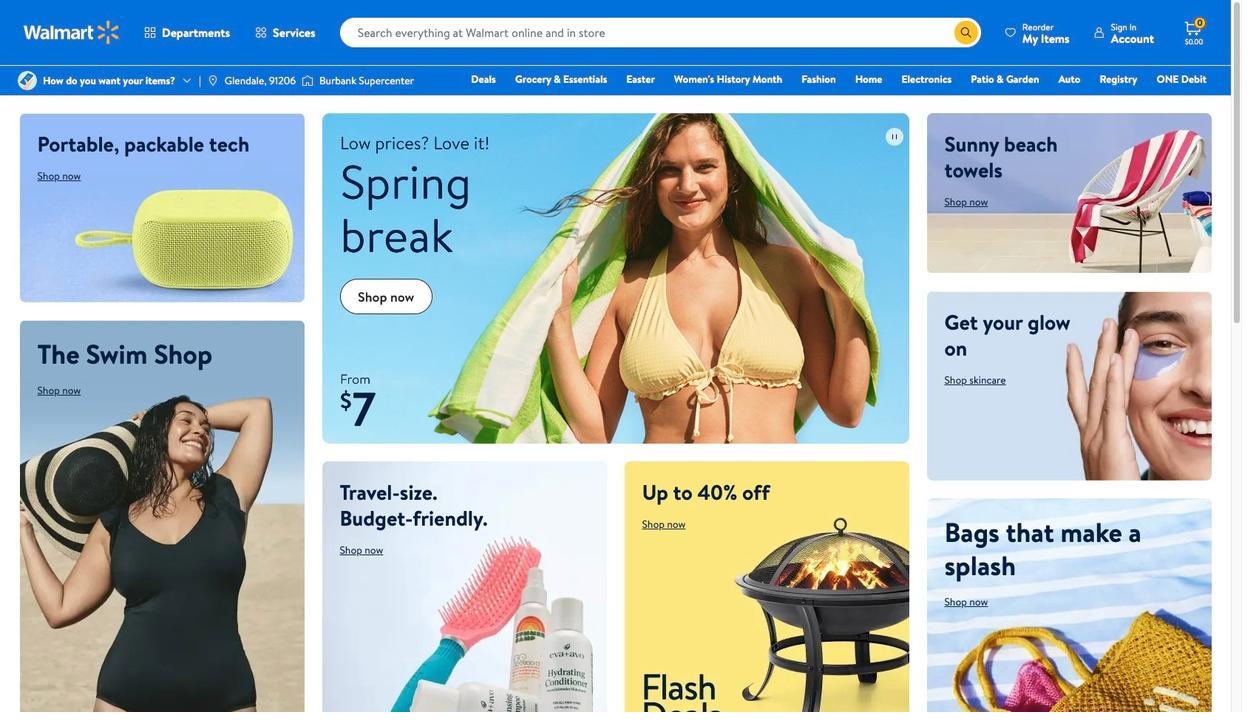Task type: describe. For each thing, give the bounding box(es) containing it.
Search search field
[[340, 18, 981, 47]]

view spring break. low prices? love it! from seven dollars. shop now. image shows three people in bathing suits standing next to the ocean, pause video image
[[886, 128, 903, 146]]

0 horizontal spatial  image
[[18, 71, 37, 90]]

walmart image
[[24, 21, 120, 44]]



Task type: locate. For each thing, give the bounding box(es) containing it.
2 horizontal spatial  image
[[302, 73, 314, 88]]

clear search field text image
[[937, 26, 949, 38]]

1 horizontal spatial  image
[[207, 75, 219, 87]]

Walmart Site-Wide search field
[[340, 18, 981, 47]]

 image
[[18, 71, 37, 90], [302, 73, 314, 88], [207, 75, 219, 87]]

search icon image
[[961, 27, 972, 38]]



Task type: vqa. For each thing, say whether or not it's contained in the screenshot.
middle  image
yes



